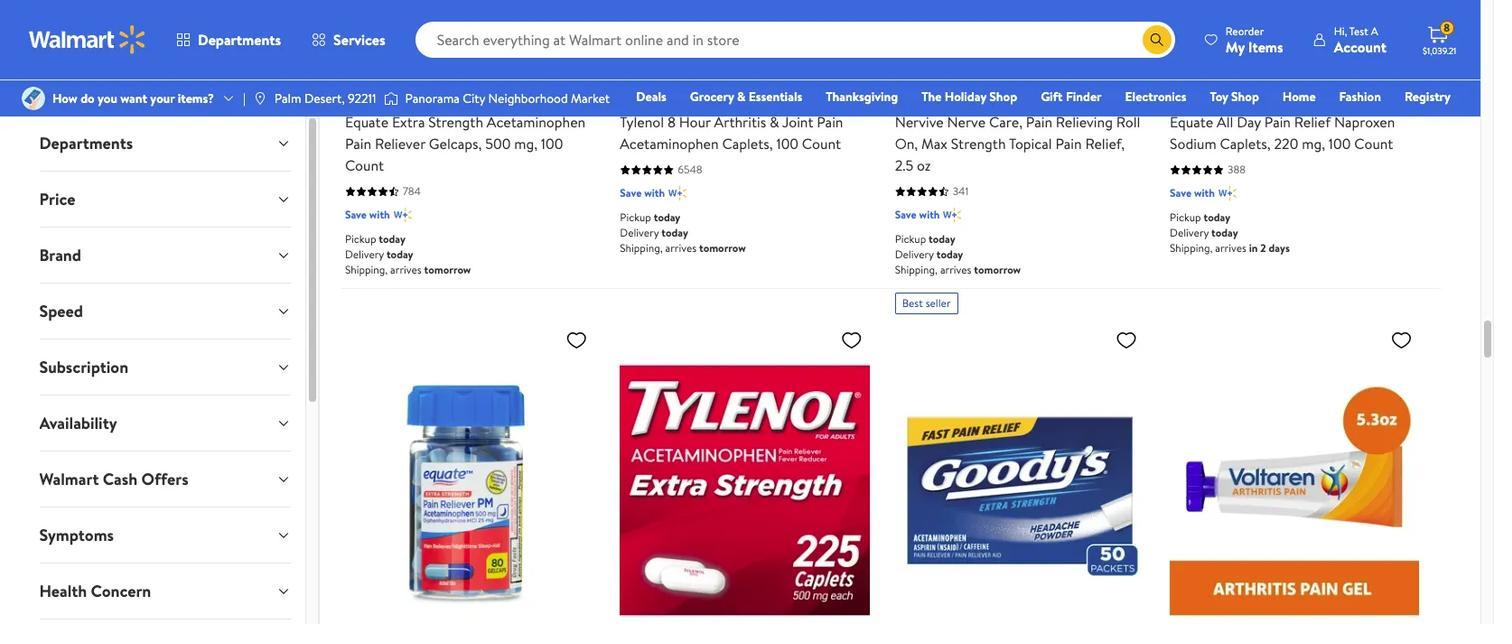 Task type: locate. For each thing, give the bounding box(es) containing it.
$ for 12
[[899, 80, 906, 100]]

100 down neighborhood
[[541, 134, 563, 154]]

add to favorites list, tylenol extra strength caplets with 500 mg acetaminophen, 225 ct image
[[841, 329, 862, 352]]

0 horizontal spatial caplets,
[[722, 134, 773, 154]]

$ left 5
[[1174, 80, 1181, 100]]

equate down 92211
[[345, 112, 389, 132]]

1 vertical spatial &
[[770, 112, 779, 132]]

0 horizontal spatial  image
[[22, 87, 45, 110]]

arrives left in
[[1215, 241, 1247, 256]]

1 vertical spatial departments
[[39, 132, 133, 154]]

pain left reliever
[[345, 134, 371, 154]]

¢/ea right 5.0
[[416, 83, 444, 103]]

tab
[[25, 620, 305, 624]]

brand
[[39, 244, 81, 267]]

$ inside "$ 5 38 5.4 ¢/ea equate all day pain relief naproxen sodium caplets, 220 mg, 100 count"
[[1174, 80, 1181, 100]]

departments button down your
[[25, 116, 305, 171]]

0 vertical spatial departments
[[198, 30, 281, 50]]

0 vertical spatial acetaminophen
[[487, 112, 586, 132]]

pickup today delivery today shipping, arrives tomorrow up seller at right top
[[895, 232, 1021, 278]]

health
[[39, 580, 87, 603]]

add to cart image up the
[[902, 14, 924, 35]]

strength up gelcaps, on the left of the page
[[428, 112, 483, 132]]

341
[[953, 184, 969, 199]]

the holiday shop link
[[914, 87, 1026, 107]]

arrives down 784
[[390, 262, 422, 278]]

acetaminophen down neighborhood
[[487, 112, 586, 132]]

neighborhood
[[488, 89, 568, 107]]

1 vertical spatial strength
[[951, 134, 1006, 154]]

0 horizontal spatial departments
[[39, 132, 133, 154]]

2 mg, from the left
[[1302, 134, 1325, 154]]

arrives up seller at right top
[[940, 262, 972, 278]]

walmart
[[39, 468, 99, 491]]

$ inside $ 13 12
[[624, 80, 631, 100]]

388
[[1228, 162, 1246, 177]]

¢/ea inside $ 4 97 5.0 ¢/ea equate extra strength acetaminophen pain reliever gelcaps, 500 mg, 100 count
[[416, 83, 444, 103]]

tomorrow for 13
[[699, 241, 746, 256]]

1 horizontal spatial pickup today delivery today shipping, arrives tomorrow
[[620, 210, 746, 256]]

2 equate from the left
[[1170, 112, 1214, 132]]

0 horizontal spatial equate
[[345, 112, 389, 132]]

pickup for 5.4 ¢/ea
[[1170, 210, 1201, 225]]

mg, inside $ 4 97 5.0 ¢/ea equate extra strength acetaminophen pain reliever gelcaps, 500 mg, 100 count
[[514, 134, 538, 154]]

3 add from the left
[[924, 14, 950, 34]]

2 caplets, from the left
[[1220, 134, 1271, 154]]

walmart+
[[1397, 113, 1451, 131]]

1 horizontal spatial tomorrow
[[699, 241, 746, 256]]

add to cart image
[[627, 14, 649, 35], [1177, 14, 1199, 35]]

fashion link
[[1331, 87, 1389, 107]]

mg, inside "$ 5 38 5.4 ¢/ea equate all day pain relief naproxen sodium caplets, 220 mg, 100 count"
[[1302, 134, 1325, 154]]

with down tylenol
[[644, 185, 665, 201]]

pain inside $ 4 97 5.0 ¢/ea equate extra strength acetaminophen pain reliever gelcaps, 500 mg, 100 count
[[345, 134, 371, 154]]

day
[[1237, 112, 1261, 132]]

1 caplets, from the left
[[722, 134, 773, 154]]

2 walmart plus image from the left
[[1219, 185, 1237, 203]]

add to cart image for 13
[[627, 14, 649, 35]]

2 add to cart image from the left
[[902, 14, 924, 35]]

1 add from the left
[[374, 14, 400, 34]]

thanksgiving
[[826, 88, 898, 106]]

 image
[[253, 91, 267, 106]]

add button for 5.4 ¢/ea
[[1170, 7, 1239, 43]]

pickup today delivery today shipping, arrives tomorrow for 13
[[620, 210, 746, 256]]

market
[[571, 89, 610, 107]]

100 down one debit link
[[1329, 134, 1351, 154]]

2 horizontal spatial tomorrow
[[974, 262, 1021, 278]]

departments down do
[[39, 132, 133, 154]]

Walmart Site-Wide search field
[[415, 22, 1175, 58]]

panorama city neighborhood market
[[405, 89, 610, 107]]

1 horizontal spatial 8
[[1444, 20, 1450, 35]]

test
[[1350, 23, 1369, 38]]

8
[[1444, 20, 1450, 35], [668, 112, 676, 132]]

save with for 13
[[620, 185, 665, 201]]

2 horizontal spatial 100
[[1329, 134, 1351, 154]]

delivery for $4.99/oz
[[895, 247, 934, 262]]

0 horizontal spatial add to cart image
[[352, 14, 374, 35]]

strength down the nerve
[[951, 134, 1006, 154]]

1 horizontal spatial walmart plus image
[[1219, 185, 1237, 203]]

price
[[39, 188, 75, 210]]

walmart plus image for 5.4 ¢/ea
[[1219, 185, 1237, 203]]

1 horizontal spatial equate
[[1170, 112, 1214, 132]]

subscription
[[39, 356, 128, 379]]

walmart plus image
[[669, 185, 687, 203], [1219, 185, 1237, 203]]

equate up sodium
[[1170, 112, 1214, 132]]

0 horizontal spatial &
[[737, 88, 746, 106]]

12 up nervive
[[908, 76, 927, 107]]

1 horizontal spatial 12
[[908, 76, 927, 107]]

pickup today delivery today shipping, arrives tomorrow
[[620, 210, 746, 256], [345, 232, 471, 278], [895, 232, 1021, 278]]

with
[[644, 185, 665, 201], [1194, 185, 1215, 201], [369, 207, 390, 222], [919, 207, 940, 222]]

2 walmart plus image from the left
[[944, 206, 962, 224]]

arrives for 13
[[665, 241, 697, 256]]

0 vertical spatial 8
[[1444, 20, 1450, 35]]

add left reorder
[[1199, 14, 1225, 34]]

3 $ from the left
[[899, 80, 906, 100]]

2 $ from the left
[[624, 80, 631, 100]]

¢/ea for 5
[[1240, 83, 1268, 103]]

essentials
[[749, 88, 802, 106]]

12 inside $ 13 12
[[652, 79, 664, 99]]

departments button
[[161, 18, 296, 61], [25, 116, 305, 171]]

add for 13
[[649, 14, 675, 34]]

2 add from the left
[[649, 14, 675, 34]]

caplets, down day at the top
[[1220, 134, 1271, 154]]

1 horizontal spatial add to cart image
[[902, 14, 924, 35]]

pickup inside pickup today delivery today shipping, arrives in 2 days
[[1170, 210, 1201, 225]]

1 horizontal spatial acetaminophen
[[620, 134, 719, 154]]

1 add button from the left
[[345, 7, 414, 43]]

$ for 13
[[624, 80, 631, 100]]

8 $1,039.21
[[1423, 20, 1457, 57]]

your
[[150, 89, 175, 107]]

1 add to cart image from the left
[[627, 14, 649, 35]]

strength inside $ 12 47 $4.99/oz nervive nerve care, pain relieving roll on, max strength topical pain relief, 2.5 oz
[[951, 134, 1006, 154]]

walmart plus image down 784
[[394, 206, 412, 224]]

palm
[[275, 89, 301, 107]]

0 horizontal spatial count
[[345, 156, 384, 175]]

registry one debit
[[1312, 88, 1451, 131]]

account
[[1334, 37, 1387, 56]]

0 horizontal spatial pickup today delivery today shipping, arrives tomorrow
[[345, 232, 471, 278]]

add up $ 13 12
[[649, 14, 675, 34]]

strength
[[428, 112, 483, 132], [951, 134, 1006, 154]]

add button right search icon
[[1170, 7, 1239, 43]]

1 horizontal spatial walmart plus image
[[944, 206, 962, 224]]

walmart plus image down 341
[[944, 206, 962, 224]]

2 100 from the left
[[776, 134, 799, 154]]

0 horizontal spatial acetaminophen
[[487, 112, 586, 132]]

relieving
[[1056, 112, 1113, 132]]

shop up 'care,'
[[990, 88, 1017, 106]]

nerve
[[947, 112, 986, 132]]

mg, down relief
[[1302, 134, 1325, 154]]

1 horizontal spatial add to cart image
[[1177, 14, 1199, 35]]

mg, right 500
[[514, 134, 538, 154]]

registry link
[[1397, 87, 1459, 107]]

add up '97'
[[374, 14, 400, 34]]

1 horizontal spatial departments
[[198, 30, 281, 50]]

gelcaps,
[[429, 134, 482, 154]]

walmart cash offers tab
[[25, 452, 305, 507]]

departments up |
[[198, 30, 281, 50]]

2 horizontal spatial pickup today delivery today shipping, arrives tomorrow
[[895, 232, 1021, 278]]

grocery & essentials
[[690, 88, 802, 106]]

1 walmart plus image from the left
[[669, 185, 687, 203]]

all
[[1217, 112, 1234, 132]]

save with down reliever
[[345, 207, 390, 222]]

walmart plus image
[[394, 206, 412, 224], [944, 206, 962, 224]]

100 down joint on the right top of the page
[[776, 134, 799, 154]]

$ for 5
[[1174, 80, 1181, 100]]

1 horizontal spatial  image
[[384, 89, 398, 108]]

save with for $4.99/oz
[[895, 207, 940, 222]]

$
[[349, 80, 356, 100], [624, 80, 631, 100], [899, 80, 906, 100], [1174, 80, 1181, 100]]

with down the oz
[[919, 207, 940, 222]]

nervive nerve care, pain relieving roll on, max strength topical pain relief, 2.5 oz image
[[895, 0, 1145, 28]]

add to favorites list, goody's extra strength headache powder, 50 powder sticks image
[[1116, 329, 1137, 352]]

2 horizontal spatial count
[[1354, 134, 1393, 154]]

12
[[908, 76, 927, 107], [652, 79, 664, 99]]

with for $4.99/oz
[[919, 207, 940, 222]]

1 $ from the left
[[349, 80, 356, 100]]

add to cart image up 13
[[627, 14, 649, 35]]

add button up $ 13 12
[[620, 7, 689, 43]]

caplets, down arthritis
[[722, 134, 773, 154]]

count down joint on the right top of the page
[[802, 134, 841, 154]]

3 100 from the left
[[1329, 134, 1351, 154]]

shipping, for $4.99/oz
[[895, 262, 938, 278]]

save for $4.99/oz
[[895, 207, 917, 222]]

4 add from the left
[[1199, 14, 1225, 34]]

sodium
[[1170, 134, 1217, 154]]

how do you want your items?
[[52, 89, 214, 107]]

reorder my items
[[1226, 23, 1284, 56]]

shipping, for 5.0 ¢/ea
[[345, 262, 388, 278]]

2 add to cart image from the left
[[1177, 14, 1199, 35]]

caplets, inside tylenol 8 hour arthritis & joint pain acetaminophen caplets, 100 count
[[722, 134, 773, 154]]

1 vertical spatial acetaminophen
[[620, 134, 719, 154]]

12 up tylenol
[[652, 79, 664, 99]]

holiday
[[945, 88, 987, 106]]

2 ¢/ea from the left
[[1240, 83, 1268, 103]]

registry
[[1405, 88, 1451, 106]]

0 horizontal spatial strength
[[428, 112, 483, 132]]

with up pickup today delivery today shipping, arrives in 2 days
[[1194, 185, 1215, 201]]

 image for panorama
[[384, 89, 398, 108]]

add button up '47'
[[895, 7, 964, 43]]

$ left 4
[[349, 80, 356, 100]]

8 inside tylenol 8 hour arthritis & joint pain acetaminophen caplets, 100 count
[[668, 112, 676, 132]]

toy shop
[[1210, 88, 1259, 106]]

equate for 4
[[345, 112, 389, 132]]

departments
[[198, 30, 281, 50], [39, 132, 133, 154]]

count inside "$ 5 38 5.4 ¢/ea equate all day pain relief naproxen sodium caplets, 220 mg, 100 count"
[[1354, 134, 1393, 154]]

1 walmart plus image from the left
[[394, 206, 412, 224]]

0 horizontal spatial mg,
[[514, 134, 538, 154]]

departments tab
[[25, 116, 305, 171]]

0 horizontal spatial ¢/ea
[[416, 83, 444, 103]]

& left joint on the right top of the page
[[770, 112, 779, 132]]

2 add button from the left
[[620, 7, 689, 43]]

caplets,
[[722, 134, 773, 154], [1220, 134, 1271, 154]]

1 equate from the left
[[345, 112, 389, 132]]

delivery for 5.4 ¢/ea
[[1170, 225, 1209, 241]]

add up '47'
[[924, 14, 950, 34]]

add for $4.99/oz
[[924, 14, 950, 34]]

save with
[[620, 185, 665, 201], [1170, 185, 1215, 201], [345, 207, 390, 222], [895, 207, 940, 222]]

100 inside "$ 5 38 5.4 ¢/ea equate all day pain relief naproxen sodium caplets, 220 mg, 100 count"
[[1329, 134, 1351, 154]]

add to cart image right search icon
[[1177, 14, 1199, 35]]

add to cart image up '97'
[[352, 14, 374, 35]]

speed button
[[25, 284, 305, 339]]

$ for 4
[[349, 80, 356, 100]]

& up arthritis
[[737, 88, 746, 106]]

¢/ea
[[416, 83, 444, 103], [1240, 83, 1268, 103]]

784
[[403, 184, 421, 199]]

4 $ from the left
[[1174, 80, 1181, 100]]

0 horizontal spatial shop
[[990, 88, 1017, 106]]

1 horizontal spatial mg,
[[1302, 134, 1325, 154]]

 image left "how"
[[22, 87, 45, 110]]

the
[[922, 88, 942, 106]]

equate
[[345, 112, 389, 132], [1170, 112, 1214, 132]]

$ 5 38 5.4 ¢/ea equate all day pain relief naproxen sodium caplets, 220 mg, 100 count
[[1170, 76, 1395, 154]]

47
[[927, 79, 943, 99]]

arrives down 6548
[[665, 241, 697, 256]]

walmart plus image for 4
[[394, 206, 412, 224]]

1 vertical spatial 8
[[668, 112, 676, 132]]

1 horizontal spatial ¢/ea
[[1240, 83, 1268, 103]]

$ left 13
[[624, 80, 631, 100]]

symptoms
[[39, 524, 114, 547]]

0 horizontal spatial 12
[[652, 79, 664, 99]]

equate inside "$ 5 38 5.4 ¢/ea equate all day pain relief naproxen sodium caplets, 220 mg, 100 count"
[[1170, 112, 1214, 132]]

acetaminophen up 6548
[[620, 134, 719, 154]]

pickup for 5.0 ¢/ea
[[345, 232, 376, 247]]

items?
[[178, 89, 214, 107]]

do
[[81, 89, 95, 107]]

save with for 5.0 ¢/ea
[[345, 207, 390, 222]]

acetaminophen
[[487, 112, 586, 132], [620, 134, 719, 154]]

 image right 4
[[384, 89, 398, 108]]

pickup
[[620, 210, 651, 225], [1170, 210, 1201, 225], [345, 232, 376, 247], [895, 232, 926, 247]]

0 horizontal spatial walmart plus image
[[394, 206, 412, 224]]

walmart plus image down 6548
[[669, 185, 687, 203]]

arrives inside pickup today delivery today shipping, arrives in 2 days
[[1215, 241, 1247, 256]]

1 horizontal spatial strength
[[951, 134, 1006, 154]]

1 horizontal spatial shop
[[1231, 88, 1259, 106]]

1 horizontal spatial &
[[770, 112, 779, 132]]

add
[[374, 14, 400, 34], [649, 14, 675, 34], [924, 14, 950, 34], [1199, 14, 1225, 34]]

0 horizontal spatial add to cart image
[[627, 14, 649, 35]]

¢/ea right 5.4
[[1240, 83, 1268, 103]]

save with down tylenol
[[620, 185, 665, 201]]

4 add button from the left
[[1170, 7, 1239, 43]]

deals link
[[628, 87, 675, 107]]

pain inside tylenol 8 hour arthritis & joint pain acetaminophen caplets, 100 count
[[817, 112, 843, 132]]

pickup for $4.99/oz
[[895, 232, 926, 247]]

shop up day at the top
[[1231, 88, 1259, 106]]

save with down the oz
[[895, 207, 940, 222]]

1 horizontal spatial caplets,
[[1220, 134, 1271, 154]]

1 mg, from the left
[[514, 134, 538, 154]]

8 up $1,039.21
[[1444, 20, 1450, 35]]

pickup today delivery today shipping, arrives tomorrow down 784
[[345, 232, 471, 278]]

 image
[[22, 87, 45, 110], [384, 89, 398, 108]]

pickup today delivery today shipping, arrives tomorrow down 6548
[[620, 210, 746, 256]]

walmart plus image down 388
[[1219, 185, 1237, 203]]

1 add to cart image from the left
[[352, 14, 374, 35]]

acetaminophen inside $ 4 97 5.0 ¢/ea equate extra strength acetaminophen pain reliever gelcaps, 500 mg, 100 count
[[487, 112, 586, 132]]

count down naproxen at the right top of the page
[[1354, 134, 1393, 154]]

save with down sodium
[[1170, 185, 1215, 201]]

4
[[358, 76, 371, 107]]

tylenol
[[620, 112, 664, 132]]

brand tab
[[25, 228, 305, 283]]

my
[[1226, 37, 1245, 56]]

0 horizontal spatial 8
[[668, 112, 676, 132]]

hour
[[679, 112, 711, 132]]

shipping, inside pickup today delivery today shipping, arrives in 2 days
[[1170, 241, 1213, 256]]

pain up 220
[[1265, 112, 1291, 132]]

count down reliever
[[345, 156, 384, 175]]

save
[[620, 185, 642, 201], [1170, 185, 1192, 201], [345, 207, 367, 222], [895, 207, 917, 222]]

$ inside $ 12 47 $4.99/oz nervive nerve care, pain relieving roll on, max strength topical pain relief, 2.5 oz
[[899, 80, 906, 100]]

add to cart image
[[352, 14, 374, 35], [902, 14, 924, 35]]

0 horizontal spatial tomorrow
[[424, 262, 471, 278]]

with for 5.4 ¢/ea
[[1194, 185, 1215, 201]]

0 horizontal spatial 100
[[541, 134, 563, 154]]

with down reliever
[[369, 207, 390, 222]]

1 horizontal spatial count
[[802, 134, 841, 154]]

$ left the
[[899, 80, 906, 100]]

delivery
[[620, 225, 659, 241], [1170, 225, 1209, 241], [345, 247, 384, 262], [895, 247, 934, 262]]

best seller
[[902, 296, 951, 311]]

3 add button from the left
[[895, 7, 964, 43]]

1 100 from the left
[[541, 134, 563, 154]]

1 ¢/ea from the left
[[416, 83, 444, 103]]

hi,
[[1334, 23, 1347, 38]]

delivery inside pickup today delivery today shipping, arrives in 2 days
[[1170, 225, 1209, 241]]

1 horizontal spatial 100
[[776, 134, 799, 154]]

¢/ea inside "$ 5 38 5.4 ¢/ea equate all day pain relief naproxen sodium caplets, 220 mg, 100 count"
[[1240, 83, 1268, 103]]

add button up '97'
[[345, 7, 414, 43]]

$ inside $ 4 97 5.0 ¢/ea equate extra strength acetaminophen pain reliever gelcaps, 500 mg, 100 count
[[349, 80, 356, 100]]

pain right joint on the right top of the page
[[817, 112, 843, 132]]

relief,
[[1085, 134, 1125, 154]]

0 horizontal spatial walmart plus image
[[669, 185, 687, 203]]

8 left hour
[[668, 112, 676, 132]]

count inside $ 4 97 5.0 ¢/ea equate extra strength acetaminophen pain reliever gelcaps, 500 mg, 100 count
[[345, 156, 384, 175]]

equate inside $ 4 97 5.0 ¢/ea equate extra strength acetaminophen pain reliever gelcaps, 500 mg, 100 count
[[345, 112, 389, 132]]

add button for 5.0 ¢/ea
[[345, 7, 414, 43]]

save for 5.4 ¢/ea
[[1170, 185, 1192, 201]]

departments button up |
[[161, 18, 296, 61]]

0 vertical spatial strength
[[428, 112, 483, 132]]



Task type: describe. For each thing, give the bounding box(es) containing it.
gift
[[1041, 88, 1063, 106]]

toy shop link
[[1202, 87, 1267, 107]]

tomorrow for 5.0 ¢/ea
[[424, 262, 471, 278]]

& inside tylenol 8 hour arthritis & joint pain acetaminophen caplets, 100 count
[[770, 112, 779, 132]]

$ 13 12
[[624, 76, 664, 107]]

home
[[1283, 88, 1316, 106]]

availability
[[39, 412, 117, 435]]

500
[[485, 134, 511, 154]]

tylenol extra strength caplets with 500 mg acetaminophen, 225 ct image
[[620, 322, 870, 624]]

toy
[[1210, 88, 1228, 106]]

equate all day pain relief naproxen sodium caplets, 220 mg, 100 count image
[[1170, 0, 1420, 28]]

add to favorites list, equate extra strength pain reliever pm caplets, acetaminophen 500 mg, diphenhydramine hcl 25 mg, 80 count image
[[566, 329, 587, 352]]

save with for 5.4 ¢/ea
[[1170, 185, 1215, 201]]

price button
[[25, 172, 305, 227]]

0 vertical spatial departments button
[[161, 18, 296, 61]]

want
[[120, 89, 147, 107]]

search icon image
[[1150, 33, 1164, 47]]

concern
[[91, 580, 151, 603]]

2
[[1261, 241, 1266, 256]]

walmart plus image for 13
[[669, 185, 687, 203]]

health concern tab
[[25, 564, 305, 619]]

walmart image
[[29, 25, 146, 54]]

delivery for 13
[[620, 225, 659, 241]]

arthritis
[[714, 112, 766, 132]]

pickup today delivery today shipping, arrives in 2 days
[[1170, 210, 1290, 256]]

speed
[[39, 300, 83, 323]]

palm desert, 92211
[[275, 89, 376, 107]]

38
[[1194, 79, 1210, 99]]

pain up topical
[[1026, 112, 1053, 132]]

97
[[371, 79, 387, 99]]

one debit link
[[1304, 112, 1382, 132]]

one
[[1312, 113, 1340, 131]]

delivery for 5.0 ¢/ea
[[345, 247, 384, 262]]

100 inside $ 4 97 5.0 ¢/ea equate extra strength acetaminophen pain reliever gelcaps, 500 mg, 100 count
[[541, 134, 563, 154]]

city
[[463, 89, 485, 107]]

grocery & essentials link
[[682, 87, 811, 107]]

departments inside tab
[[39, 132, 133, 154]]

$ 4 97 5.0 ¢/ea equate extra strength acetaminophen pain reliever gelcaps, 500 mg, 100 count
[[345, 76, 586, 175]]

reorder
[[1226, 23, 1264, 38]]

 image for how
[[22, 87, 45, 110]]

goody's extra strength headache powder, 50 powder sticks image
[[895, 322, 1145, 624]]

arrives for $4.99/oz
[[940, 262, 972, 278]]

nervive
[[895, 112, 944, 132]]

panorama
[[405, 89, 460, 107]]

add to cart image for 4
[[352, 14, 374, 35]]

in
[[1249, 241, 1258, 256]]

12 inside $ 12 47 $4.99/oz nervive nerve care, pain relieving roll on, max strength topical pain relief, 2.5 oz
[[908, 76, 927, 107]]

naproxen
[[1334, 112, 1395, 132]]

gift finder
[[1041, 88, 1102, 106]]

0 vertical spatial &
[[737, 88, 746, 106]]

add to cart image for 5.4 ¢/ea
[[1177, 14, 1199, 35]]

availability button
[[25, 396, 305, 451]]

pain inside "$ 5 38 5.4 ¢/ea equate all day pain relief naproxen sodium caplets, 220 mg, 100 count"
[[1265, 112, 1291, 132]]

pain down relieving
[[1056, 134, 1082, 154]]

tylenol 8 hour arthritis & joint pain acetaminophen caplets, 100 count
[[620, 112, 843, 154]]

health concern
[[39, 580, 151, 603]]

8 inside the 8 $1,039.21
[[1444, 20, 1450, 35]]

the holiday shop
[[922, 88, 1017, 106]]

2 shop from the left
[[1231, 88, 1259, 106]]

pickup today delivery today shipping, arrives tomorrow for $4.99/oz
[[895, 232, 1021, 278]]

add to cart image for 12
[[902, 14, 924, 35]]

how
[[52, 89, 78, 107]]

with for 5.0 ¢/ea
[[369, 207, 390, 222]]

equate extra strength pain reliever pm caplets, acetaminophen 500 mg, diphenhydramine hcl 25 mg, 80 count image
[[345, 322, 595, 624]]

equate for 5
[[1170, 112, 1214, 132]]

oz
[[917, 156, 931, 175]]

1 vertical spatial departments button
[[25, 116, 305, 171]]

symptoms button
[[25, 508, 305, 563]]

speed tab
[[25, 284, 305, 339]]

seller
[[926, 296, 951, 311]]

|
[[243, 89, 246, 107]]

tomorrow for $4.99/oz
[[974, 262, 1021, 278]]

fashion
[[1339, 88, 1381, 106]]

a
[[1371, 23, 1378, 38]]

$4.99/oz
[[950, 83, 1004, 103]]

add button for $4.99/oz
[[895, 7, 964, 43]]

finder
[[1066, 88, 1102, 106]]

¢/ea for 4
[[416, 83, 444, 103]]

services
[[333, 30, 385, 50]]

acetaminophen inside tylenol 8 hour arthritis & joint pain acetaminophen caplets, 100 count
[[620, 134, 719, 154]]

1 shop from the left
[[990, 88, 1017, 106]]

pickup today delivery today shipping, arrives tomorrow for 5.0 ¢/ea
[[345, 232, 471, 278]]

walmart+ link
[[1389, 112, 1459, 132]]

with for 13
[[644, 185, 665, 201]]

shipping, for 13
[[620, 241, 663, 256]]

add to favorites list, voltaren topical arthritis medicine gel pain reliever for arthritis, 5.3 oz image
[[1391, 329, 1412, 352]]

Search search field
[[415, 22, 1175, 58]]

subscription tab
[[25, 340, 305, 395]]

count inside tylenol 8 hour arthritis & joint pain acetaminophen caplets, 100 count
[[802, 134, 841, 154]]

subscription button
[[25, 340, 305, 395]]

electronics link
[[1117, 87, 1195, 107]]

strength inside $ 4 97 5.0 ¢/ea equate extra strength acetaminophen pain reliever gelcaps, 500 mg, 100 count
[[428, 112, 483, 132]]

caplets, inside "$ 5 38 5.4 ¢/ea equate all day pain relief naproxen sodium caplets, 220 mg, 100 count"
[[1220, 134, 1271, 154]]

pickup for 13
[[620, 210, 651, 225]]

topical
[[1009, 134, 1052, 154]]

home link
[[1275, 87, 1324, 107]]

relief
[[1294, 112, 1331, 132]]

voltaren topical arthritis medicine gel pain reliever for arthritis, 5.3 oz image
[[1170, 322, 1420, 624]]

clear search field text image
[[1121, 32, 1135, 47]]

save for 13
[[620, 185, 642, 201]]

on,
[[895, 134, 918, 154]]

add for 5.4 ¢/ea
[[1199, 14, 1225, 34]]

symptoms tab
[[25, 508, 305, 563]]

brand button
[[25, 228, 305, 283]]

services button
[[296, 18, 401, 61]]

arrives for 5.4 ¢/ea
[[1215, 241, 1247, 256]]

items
[[1248, 37, 1284, 56]]

equate extra strength acetaminophen pain reliever gelcaps, 500 mg, 100 count image
[[345, 0, 595, 28]]

5.4
[[1218, 83, 1237, 103]]

5
[[1183, 76, 1194, 107]]

reliever
[[375, 134, 425, 154]]

walmart cash offers button
[[25, 452, 305, 507]]

roll
[[1116, 112, 1140, 132]]

100 inside tylenol 8 hour arthritis & joint pain acetaminophen caplets, 100 count
[[776, 134, 799, 154]]

92211
[[348, 89, 376, 107]]

walmart plus image for 12
[[944, 206, 962, 224]]

shipping, for 5.4 ¢/ea
[[1170, 241, 1213, 256]]

add button for 13
[[620, 7, 689, 43]]

6548
[[678, 162, 703, 177]]

deals
[[636, 88, 667, 106]]

price tab
[[25, 172, 305, 227]]

walmart cash offers
[[39, 468, 189, 491]]

health concern button
[[25, 564, 305, 619]]

debit
[[1343, 113, 1374, 131]]

arrives for 5.0 ¢/ea
[[390, 262, 422, 278]]

save for 5.0 ¢/ea
[[345, 207, 367, 222]]

5.0
[[394, 83, 413, 103]]

extra
[[392, 112, 425, 132]]

tylenol 8 hour arthritis & joint pain acetaminophen caplets, 100 count image
[[620, 0, 870, 28]]

availability tab
[[25, 396, 305, 451]]

grocery
[[690, 88, 734, 106]]



Task type: vqa. For each thing, say whether or not it's contained in the screenshot.
Shop home image on the bottom of the page
no



